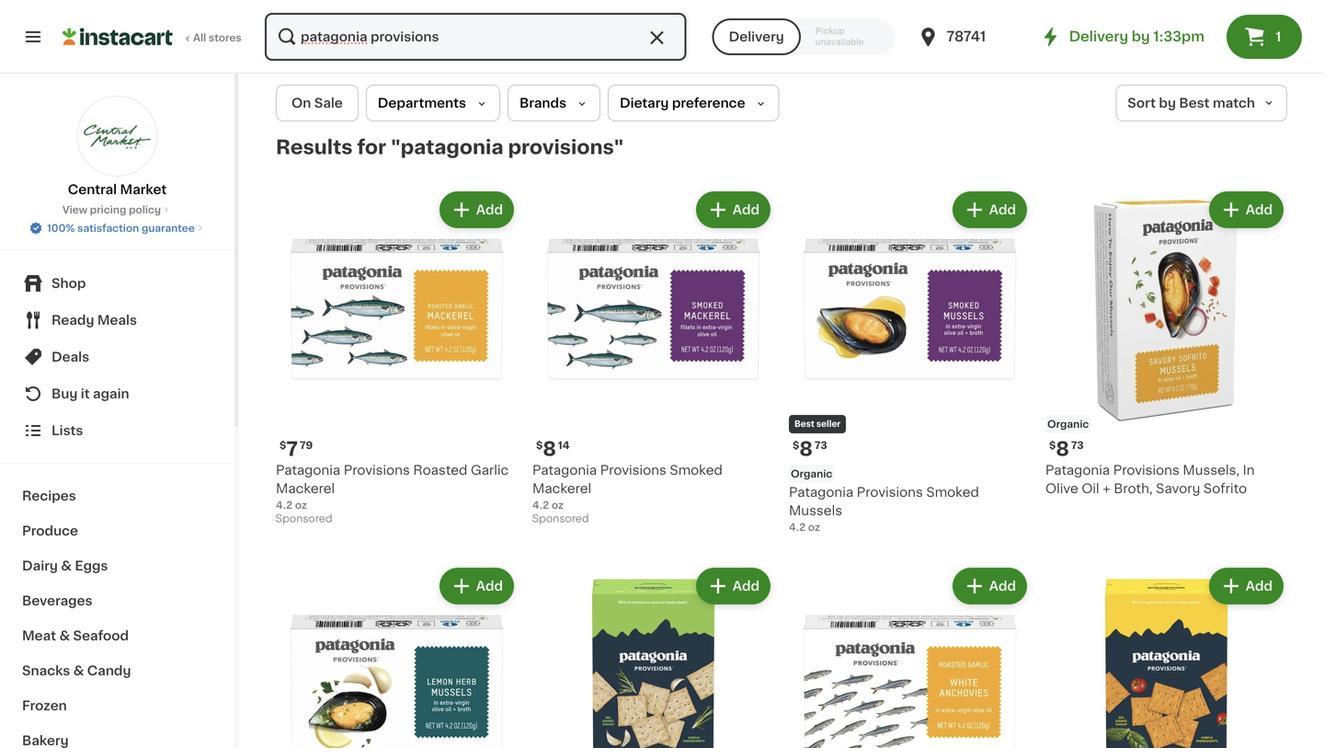 Task type: locate. For each thing, give the bounding box(es) containing it.
ready meals button
[[11, 302, 224, 339]]

patagonia provisions mussels, in olive oil + broth, savory sofrito
[[1046, 464, 1256, 495]]

organic up mussels
[[791, 469, 833, 479]]

recipes link
[[11, 478, 224, 513]]

smoked inside patagonia provisions smoked mussels 4.2 oz
[[927, 486, 980, 499]]

patagonia inside patagonia provisions mussels, in olive oil + broth, savory sofrito
[[1046, 464, 1111, 477]]

8 left the 14
[[543, 439, 557, 459]]

sort
[[1128, 97, 1157, 109]]

instacart logo image
[[63, 26, 173, 48]]

provisions for garlic
[[344, 464, 410, 477]]

None search field
[[263, 11, 689, 63]]

smoked
[[670, 464, 723, 477], [927, 486, 980, 499]]

mackerel inside patagonia provisions roasted garlic mackerel 4.2 oz
[[276, 482, 335, 495]]

patagonia down $ 7 79 at the left bottom
[[276, 464, 341, 477]]

1 horizontal spatial 73
[[1072, 440, 1084, 450]]

provisions inside patagonia provisions smoked mackerel 4.2 oz
[[601, 464, 667, 477]]

oz down $ 7 79 at the left bottom
[[295, 500, 307, 510]]

it
[[81, 387, 90, 400]]

1 $ from the left
[[280, 440, 286, 450]]

smoked inside patagonia provisions smoked mackerel 4.2 oz
[[670, 464, 723, 477]]

$ inside $ 7 79
[[280, 440, 286, 450]]

79
[[300, 440, 313, 450]]

patagonia inside patagonia provisions smoked mackerel 4.2 oz
[[533, 464, 597, 477]]

dietary preference
[[620, 97, 746, 109]]

$ up olive
[[1050, 440, 1057, 450]]

$
[[280, 440, 286, 450], [536, 440, 543, 450], [793, 440, 800, 450], [1050, 440, 1057, 450]]

0 vertical spatial &
[[61, 559, 72, 572]]

0 vertical spatial smoked
[[670, 464, 723, 477]]

patagonia for patagonia provisions smoked mussels 4.2 oz
[[789, 486, 854, 499]]

oz inside patagonia provisions roasted garlic mackerel 4.2 oz
[[295, 500, 307, 510]]

patagonia up oil at right
[[1046, 464, 1111, 477]]

add
[[476, 203, 503, 216], [733, 203, 760, 216], [990, 203, 1017, 216], [1247, 203, 1273, 216], [476, 580, 503, 593], [733, 580, 760, 593], [990, 580, 1017, 593], [1247, 580, 1273, 593]]

sponsored badge image down $ 7 79 at the left bottom
[[276, 514, 332, 524]]

0 vertical spatial best
[[1180, 97, 1210, 109]]

mackerel down $ 8 14
[[533, 482, 592, 495]]

$ down best seller
[[793, 440, 800, 450]]

1 horizontal spatial best
[[1180, 97, 1210, 109]]

8 up olive
[[1057, 439, 1070, 459]]

patagonia down $ 8 14
[[533, 464, 597, 477]]

4.2 inside patagonia provisions smoked mussels 4.2 oz
[[789, 522, 806, 532]]

$ left 79 at the bottom
[[280, 440, 286, 450]]

1 vertical spatial smoked
[[927, 486, 980, 499]]

& for snacks
[[73, 664, 84, 677]]

best left seller
[[795, 420, 815, 428]]

1
[[1277, 30, 1282, 43]]

sofrito
[[1204, 482, 1248, 495]]

smoked for patagonia provisions smoked mussels
[[927, 486, 980, 499]]

"patagonia
[[391, 138, 504, 157]]

& left the candy
[[73, 664, 84, 677]]

product group
[[276, 188, 518, 529], [533, 188, 775, 529], [789, 188, 1031, 535], [1046, 188, 1288, 498], [276, 564, 518, 748], [533, 564, 775, 748], [789, 564, 1031, 748], [1046, 564, 1288, 748]]

2 vertical spatial &
[[73, 664, 84, 677]]

sale
[[314, 97, 343, 109]]

73 up oil at right
[[1072, 440, 1084, 450]]

delivery up 'preference'
[[729, 30, 785, 43]]

sponsored badge image down $ 8 14
[[533, 514, 588, 524]]

oz
[[295, 500, 307, 510], [552, 500, 564, 510], [809, 522, 821, 532]]

lists link
[[11, 412, 224, 449]]

departments
[[378, 97, 466, 109]]

best left match
[[1180, 97, 1210, 109]]

0 horizontal spatial 4.2
[[276, 500, 293, 510]]

1 horizontal spatial 8
[[800, 439, 813, 459]]

4.2 down mussels
[[789, 522, 806, 532]]

0 horizontal spatial 73
[[815, 440, 828, 450]]

brands button
[[508, 85, 601, 121]]

1 horizontal spatial oz
[[552, 500, 564, 510]]

+
[[1103, 482, 1111, 495]]

provisions for mussels
[[857, 486, 924, 499]]

mussels
[[789, 504, 843, 517]]

meat & seafood link
[[11, 618, 224, 653]]

1 horizontal spatial mackerel
[[533, 482, 592, 495]]

candy
[[87, 664, 131, 677]]

& right meat
[[59, 629, 70, 642]]

8
[[543, 439, 557, 459], [800, 439, 813, 459], [1057, 439, 1070, 459]]

1 mackerel from the left
[[276, 482, 335, 495]]

delivery inside button
[[729, 30, 785, 43]]

oz down mussels
[[809, 522, 821, 532]]

$ for patagonia provisions roasted garlic mackerel
[[280, 440, 286, 450]]

4.2 inside patagonia provisions smoked mackerel 4.2 oz
[[533, 500, 549, 510]]

dairy
[[22, 559, 58, 572]]

1 sponsored badge image from the left
[[276, 514, 332, 524]]

& for dairy
[[61, 559, 72, 572]]

4.2 down 7
[[276, 500, 293, 510]]

1 vertical spatial best
[[795, 420, 815, 428]]

4.2
[[276, 500, 293, 510], [533, 500, 549, 510], [789, 522, 806, 532]]

1 horizontal spatial smoked
[[927, 486, 980, 499]]

patagonia provisions roasted garlic mackerel 4.2 oz
[[276, 464, 509, 510]]

78741
[[947, 30, 987, 43]]

sponsored badge image for 7
[[276, 514, 332, 524]]

mussels,
[[1184, 464, 1240, 477]]

sponsored badge image for 8
[[533, 514, 588, 524]]

0 horizontal spatial sponsored badge image
[[276, 514, 332, 524]]

delivery
[[1070, 30, 1129, 43], [729, 30, 785, 43]]

Search field
[[265, 13, 687, 61]]

patagonia for patagonia provisions smoked mackerel 4.2 oz
[[533, 464, 597, 477]]

$ 8 73
[[793, 439, 828, 459], [1050, 439, 1084, 459]]

meat & seafood
[[22, 629, 129, 642]]

departments button
[[366, 85, 501, 121]]

0 horizontal spatial organic
[[791, 469, 833, 479]]

ready meals link
[[11, 302, 224, 339]]

patagonia inside patagonia provisions smoked mussels 4.2 oz
[[789, 486, 854, 499]]

patagonia provisions smoked mussels 4.2 oz
[[789, 486, 980, 532]]

0 horizontal spatial 8
[[543, 439, 557, 459]]

sponsored badge image
[[276, 514, 332, 524], [533, 514, 588, 524]]

1 horizontal spatial $ 8 73
[[1050, 439, 1084, 459]]

mackerel down $ 7 79 at the left bottom
[[276, 482, 335, 495]]

results
[[276, 138, 353, 157]]

$ 8 73 up olive
[[1050, 439, 1084, 459]]

dairy & eggs link
[[11, 548, 224, 583]]

oz inside patagonia provisions smoked mackerel 4.2 oz
[[552, 500, 564, 510]]

2 $ from the left
[[536, 440, 543, 450]]

provisions inside patagonia provisions mussels, in olive oil + broth, savory sofrito
[[1114, 464, 1180, 477]]

frozen
[[22, 699, 67, 712]]

4 $ from the left
[[1050, 440, 1057, 450]]

guarantee
[[142, 223, 195, 233]]

by right sort
[[1160, 97, 1177, 109]]

$ for patagonia provisions smoked mackerel
[[536, 440, 543, 450]]

$ 8 73 down best seller
[[793, 439, 828, 459]]

0 vertical spatial by
[[1132, 30, 1151, 43]]

central market link
[[68, 96, 167, 199]]

3 8 from the left
[[1057, 439, 1070, 459]]

on
[[292, 97, 311, 109]]

1 vertical spatial organic
[[791, 469, 833, 479]]

seafood
[[73, 629, 129, 642]]

central market
[[68, 183, 167, 196]]

by inside field
[[1160, 97, 1177, 109]]

delivery up sort
[[1070, 30, 1129, 43]]

2 horizontal spatial oz
[[809, 522, 821, 532]]

0 horizontal spatial smoked
[[670, 464, 723, 477]]

dietary
[[620, 97, 669, 109]]

oz inside patagonia provisions smoked mussels 4.2 oz
[[809, 522, 821, 532]]

1 $ 8 73 from the left
[[793, 439, 828, 459]]

1 vertical spatial &
[[59, 629, 70, 642]]

& left eggs
[[61, 559, 72, 572]]

oz down $ 8 14
[[552, 500, 564, 510]]

mackerel inside patagonia provisions smoked mackerel 4.2 oz
[[533, 482, 592, 495]]

0 horizontal spatial $ 8 73
[[793, 439, 828, 459]]

0 horizontal spatial by
[[1132, 30, 1151, 43]]

1 horizontal spatial sponsored badge image
[[533, 514, 588, 524]]

1 8 from the left
[[543, 439, 557, 459]]

delivery for delivery
[[729, 30, 785, 43]]

1 horizontal spatial by
[[1160, 97, 1177, 109]]

1 vertical spatial by
[[1160, 97, 1177, 109]]

1 horizontal spatial organic
[[1048, 419, 1090, 429]]

patagonia inside patagonia provisions roasted garlic mackerel 4.2 oz
[[276, 464, 341, 477]]

&
[[61, 559, 72, 572], [59, 629, 70, 642], [73, 664, 84, 677]]

2 $ 8 73 from the left
[[1050, 439, 1084, 459]]

organic up olive
[[1048, 419, 1090, 429]]

provisions inside patagonia provisions roasted garlic mackerel 4.2 oz
[[344, 464, 410, 477]]

snacks
[[22, 664, 70, 677]]

best
[[1180, 97, 1210, 109], [795, 420, 815, 428]]

provisions
[[344, 464, 410, 477], [601, 464, 667, 477], [1114, 464, 1180, 477], [857, 486, 924, 499]]

$ left the 14
[[536, 440, 543, 450]]

provisions inside patagonia provisions smoked mussels 4.2 oz
[[857, 486, 924, 499]]

buy it again link
[[11, 375, 224, 412]]

meals
[[97, 314, 137, 327]]

bakery
[[22, 734, 69, 747]]

2 horizontal spatial 8
[[1057, 439, 1070, 459]]

73
[[815, 440, 828, 450], [1072, 440, 1084, 450]]

1 horizontal spatial 4.2
[[533, 500, 549, 510]]

1 horizontal spatial delivery
[[1070, 30, 1129, 43]]

0 horizontal spatial mackerel
[[276, 482, 335, 495]]

2 sponsored badge image from the left
[[533, 514, 588, 524]]

4.2 down $ 8 14
[[533, 500, 549, 510]]

best seller
[[795, 420, 841, 428]]

ready
[[52, 314, 94, 327]]

2 mackerel from the left
[[533, 482, 592, 495]]

olive
[[1046, 482, 1079, 495]]

shop
[[52, 277, 86, 290]]

patagonia up mussels
[[789, 486, 854, 499]]

8 down best seller
[[800, 439, 813, 459]]

buy it again
[[52, 387, 129, 400]]

best inside field
[[1180, 97, 1210, 109]]

0 horizontal spatial delivery
[[729, 30, 785, 43]]

& for meat
[[59, 629, 70, 642]]

add button
[[441, 193, 513, 226], [698, 193, 769, 226], [955, 193, 1026, 226], [1212, 193, 1283, 226], [441, 570, 513, 603], [698, 570, 769, 603], [955, 570, 1026, 603], [1212, 570, 1283, 603]]

1:33pm
[[1154, 30, 1205, 43]]

$ for patagonia provisions mussels, in olive oil + broth, savory sofrito
[[1050, 440, 1057, 450]]

7
[[286, 439, 298, 459]]

by
[[1132, 30, 1151, 43], [1160, 97, 1177, 109]]

$ inside $ 8 14
[[536, 440, 543, 450]]

on sale
[[292, 97, 343, 109]]

2 horizontal spatial 4.2
[[789, 522, 806, 532]]

73 down best seller
[[815, 440, 828, 450]]

0 horizontal spatial oz
[[295, 500, 307, 510]]

mackerel
[[276, 482, 335, 495], [533, 482, 592, 495]]

by left 1:33pm at the right top of the page
[[1132, 30, 1151, 43]]

pricing
[[90, 205, 126, 215]]

smoked for patagonia provisions smoked mackerel
[[670, 464, 723, 477]]

view pricing policy
[[62, 205, 161, 215]]



Task type: vqa. For each thing, say whether or not it's contained in the screenshot.
second 8 from the right
yes



Task type: describe. For each thing, give the bounding box(es) containing it.
provisions"
[[508, 138, 624, 157]]

delivery for delivery by 1:33pm
[[1070, 30, 1129, 43]]

snacks & candy
[[22, 664, 131, 677]]

policy
[[129, 205, 161, 215]]

delivery by 1:33pm
[[1070, 30, 1205, 43]]

all stores link
[[63, 11, 243, 63]]

eggs
[[75, 559, 108, 572]]

lists
[[52, 424, 83, 437]]

ready meals
[[52, 314, 137, 327]]

provisions for mackerel
[[601, 464, 667, 477]]

by for delivery
[[1132, 30, 1151, 43]]

oz for mussels
[[809, 522, 821, 532]]

on sale button
[[276, 85, 359, 121]]

0 horizontal spatial best
[[795, 420, 815, 428]]

stores
[[209, 33, 242, 43]]

shop link
[[11, 265, 224, 302]]

1 73 from the left
[[815, 440, 828, 450]]

meat
[[22, 629, 56, 642]]

market
[[120, 183, 167, 196]]

service type group
[[713, 18, 896, 55]]

78741 button
[[918, 11, 1028, 63]]

8 for patagonia provisions smoked mackerel
[[543, 439, 557, 459]]

Best match Sort by field
[[1116, 85, 1288, 121]]

produce
[[22, 524, 78, 537]]

dietary preference button
[[608, 85, 780, 121]]

recipes
[[22, 490, 76, 502]]

14
[[558, 440, 570, 450]]

100% satisfaction guarantee button
[[29, 217, 206, 236]]

preference
[[672, 97, 746, 109]]

dairy & eggs
[[22, 559, 108, 572]]

2 73 from the left
[[1072, 440, 1084, 450]]

$ 8 14
[[536, 439, 570, 459]]

in
[[1244, 464, 1256, 477]]

provisions for in
[[1114, 464, 1180, 477]]

all
[[193, 33, 206, 43]]

buy
[[52, 387, 78, 400]]

bakery link
[[11, 723, 224, 748]]

central market logo image
[[77, 96, 158, 177]]

product group containing 7
[[276, 188, 518, 529]]

roasted
[[413, 464, 468, 477]]

delivery button
[[713, 18, 801, 55]]

satisfaction
[[77, 223, 139, 233]]

patagonia for patagonia provisions roasted garlic mackerel 4.2 oz
[[276, 464, 341, 477]]

broth,
[[1115, 482, 1153, 495]]

match
[[1214, 97, 1256, 109]]

again
[[93, 387, 129, 400]]

deals
[[52, 351, 89, 363]]

3 $ from the left
[[793, 440, 800, 450]]

sort by best match
[[1128, 97, 1256, 109]]

savory
[[1157, 482, 1201, 495]]

oz for mackerel
[[552, 500, 564, 510]]

all stores
[[193, 33, 242, 43]]

oil
[[1082, 482, 1100, 495]]

garlic
[[471, 464, 509, 477]]

view pricing policy link
[[62, 202, 172, 217]]

100%
[[47, 223, 75, 233]]

for
[[357, 138, 387, 157]]

100% satisfaction guarantee
[[47, 223, 195, 233]]

4.2 inside patagonia provisions roasted garlic mackerel 4.2 oz
[[276, 500, 293, 510]]

view
[[62, 205, 87, 215]]

snacks & candy link
[[11, 653, 224, 688]]

frozen link
[[11, 688, 224, 723]]

beverages
[[22, 594, 93, 607]]

$ 7 79
[[280, 439, 313, 459]]

brands
[[520, 97, 567, 109]]

4.2 for mackerel
[[533, 500, 549, 510]]

2 8 from the left
[[800, 439, 813, 459]]

central
[[68, 183, 117, 196]]

8 for patagonia provisions mussels, in olive oil + broth, savory sofrito
[[1057, 439, 1070, 459]]

deals link
[[11, 339, 224, 375]]

by for sort
[[1160, 97, 1177, 109]]

produce link
[[11, 513, 224, 548]]

0 vertical spatial organic
[[1048, 419, 1090, 429]]

1 button
[[1227, 15, 1303, 59]]

add button inside product group
[[441, 193, 513, 226]]

delivery by 1:33pm link
[[1040, 26, 1205, 48]]

4.2 for mussels
[[789, 522, 806, 532]]

seller
[[817, 420, 841, 428]]

patagonia for patagonia provisions mussels, in olive oil + broth, savory sofrito
[[1046, 464, 1111, 477]]

beverages link
[[11, 583, 224, 618]]

patagonia provisions smoked mackerel 4.2 oz
[[533, 464, 723, 510]]



